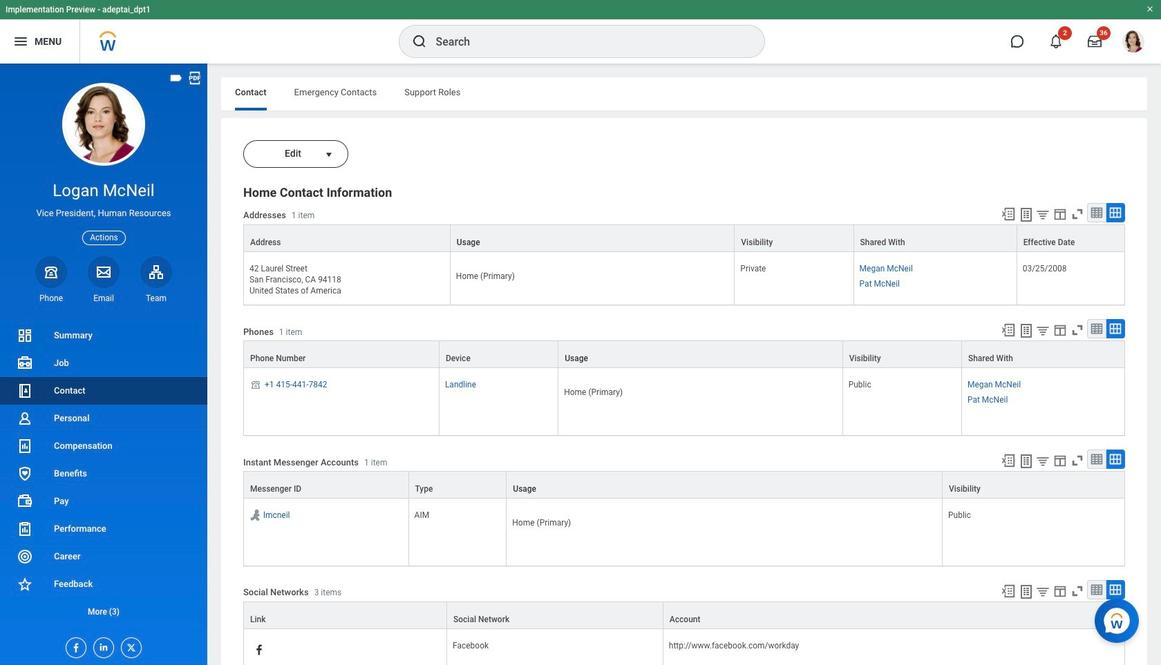Task type: locate. For each thing, give the bounding box(es) containing it.
4 row from the top
[[243, 369, 1125, 436]]

2 vertical spatial home (primary) element
[[512, 516, 571, 528]]

public element for the middle select to filter grid data icon
[[948, 508, 971, 521]]

1 vertical spatial export to excel image
[[1001, 454, 1016, 469]]

0 vertical spatial click to view/edit grid preferences image
[[1053, 454, 1068, 469]]

fullscreen image right export to worksheets image
[[1070, 454, 1085, 469]]

click to view/edit grid preferences image right export to worksheets image
[[1053, 454, 1068, 469]]

2 vertical spatial export to worksheets image
[[1018, 584, 1035, 601]]

5 row from the top
[[243, 472, 1125, 499]]

fullscreen image for select to filter grid data icon to the bottom
[[1070, 584, 1085, 599]]

justify image
[[12, 33, 29, 50]]

0 horizontal spatial public element
[[849, 378, 871, 390]]

table image right select to filter grid data image
[[1090, 322, 1104, 336]]

fullscreen image for the middle select to filter grid data icon click to view/edit grid preferences image
[[1070, 454, 1085, 469]]

fullscreen image right select to filter grid data image
[[1070, 323, 1085, 338]]

toolbar for second row from the bottom of the page
[[995, 581, 1125, 602]]

public element for select to filter grid data image
[[849, 378, 871, 390]]

0 vertical spatial export to worksheets image
[[1018, 207, 1035, 223]]

0 vertical spatial fullscreen image
[[1070, 323, 1085, 338]]

export to worksheets image for select to filter grid data icon to the top
[[1018, 207, 1035, 223]]

tab list
[[221, 77, 1147, 111]]

0 horizontal spatial items selected list
[[860, 261, 935, 290]]

0 vertical spatial expand table image
[[1109, 206, 1123, 220]]

expand table image for 3rd row from the top
[[1109, 322, 1123, 336]]

0 vertical spatial phone image
[[41, 264, 61, 280]]

click to view/edit grid preferences image for select to filter grid data icon to the top
[[1053, 207, 1068, 222]]

1 table image from the top
[[1090, 322, 1104, 336]]

row
[[243, 225, 1125, 252], [243, 252, 1125, 306], [243, 341, 1125, 369], [243, 369, 1125, 436], [243, 472, 1125, 499], [243, 499, 1125, 567], [243, 602, 1125, 631], [243, 630, 1125, 666]]

0 vertical spatial click to view/edit grid preferences image
[[1053, 207, 1068, 222]]

0 vertical spatial table image
[[1090, 206, 1104, 220]]

team logan mcneil element
[[140, 293, 172, 304]]

0 horizontal spatial phone image
[[41, 264, 61, 280]]

1 vertical spatial phone image
[[250, 380, 262, 391]]

facebook image
[[253, 644, 265, 657]]

table image
[[1090, 322, 1104, 336], [1090, 583, 1104, 597]]

search image
[[411, 33, 428, 50]]

Search Workday  search field
[[436, 26, 736, 57]]

1 vertical spatial items selected list
[[968, 378, 1043, 406]]

public element
[[849, 378, 871, 390], [948, 508, 971, 521]]

2 vertical spatial export to excel image
[[1001, 584, 1016, 599]]

click to view/edit grid preferences image
[[1053, 207, 1068, 222], [1053, 323, 1068, 338]]

click to view/edit grid preferences image
[[1053, 454, 1068, 469], [1053, 584, 1068, 599]]

0 vertical spatial table image
[[1090, 322, 1104, 336]]

email logan mcneil element
[[88, 293, 120, 304]]

toolbar
[[995, 203, 1125, 225], [995, 320, 1125, 341], [995, 450, 1125, 472], [995, 581, 1125, 602]]

phone logan mcneil element
[[35, 293, 67, 304]]

1 vertical spatial expand table image
[[1109, 322, 1123, 336]]

list
[[0, 322, 207, 626]]

2 table image from the top
[[1090, 453, 1104, 467]]

column header
[[243, 602, 447, 631]]

benefits image
[[17, 466, 33, 482]]

1 horizontal spatial phone image
[[250, 380, 262, 391]]

click to view/edit grid preferences image left expand table image
[[1053, 584, 1068, 599]]

1 vertical spatial home (primary) element
[[564, 385, 623, 398]]

1 vertical spatial export to worksheets image
[[1018, 323, 1035, 340]]

1 row from the top
[[243, 225, 1125, 252]]

1 vertical spatial fullscreen image
[[1070, 584, 1085, 599]]

2 table image from the top
[[1090, 583, 1104, 597]]

7 row from the top
[[243, 602, 1125, 631]]

0 vertical spatial items selected list
[[860, 261, 935, 290]]

click to view/edit grid preferences image for select to filter grid data icon to the bottom
[[1053, 584, 1068, 599]]

0 vertical spatial export to excel image
[[1001, 207, 1016, 222]]

1 vertical spatial click to view/edit grid preferences image
[[1053, 323, 1068, 338]]

1 vertical spatial table image
[[1090, 583, 1104, 597]]

navigation pane region
[[0, 64, 207, 666]]

0 vertical spatial public element
[[849, 378, 871, 390]]

1 vertical spatial public element
[[948, 508, 971, 521]]

phone image
[[41, 264, 61, 280], [250, 380, 262, 391]]

facebook image
[[66, 639, 82, 654]]

items selected list
[[860, 261, 935, 290], [968, 378, 1043, 406]]

1 vertical spatial click to view/edit grid preferences image
[[1053, 584, 1068, 599]]

export to excel image for export to worksheets image
[[1001, 454, 1016, 469]]

3 row from the top
[[243, 341, 1125, 369]]

home (primary) element
[[456, 269, 515, 281], [564, 385, 623, 398], [512, 516, 571, 528]]

1 horizontal spatial public element
[[948, 508, 971, 521]]

6 row from the top
[[243, 499, 1125, 567]]

0 vertical spatial fullscreen image
[[1070, 207, 1085, 222]]

select to filter grid data image
[[1035, 207, 1051, 222], [1035, 454, 1051, 469], [1035, 585, 1051, 599]]

profile logan mcneil image
[[1123, 30, 1145, 55]]

export to excel image for export to worksheets icon related to select to filter grid data icon to the top
[[1001, 207, 1016, 222]]

0 vertical spatial home (primary) element
[[456, 269, 515, 281]]

1 vertical spatial table image
[[1090, 453, 1104, 467]]

1 vertical spatial fullscreen image
[[1070, 454, 1085, 469]]

private element
[[741, 261, 766, 274]]

banner
[[0, 0, 1161, 64]]

0 vertical spatial select to filter grid data image
[[1035, 207, 1051, 222]]

export to worksheets image
[[1018, 207, 1035, 223], [1018, 323, 1035, 340], [1018, 584, 1035, 601]]

fullscreen image
[[1070, 323, 1085, 338], [1070, 454, 1085, 469]]

expand table image
[[1109, 206, 1123, 220], [1109, 322, 1123, 336], [1109, 453, 1123, 467]]

1 table image from the top
[[1090, 206, 1104, 220]]

2 vertical spatial select to filter grid data image
[[1035, 585, 1051, 599]]

table image
[[1090, 206, 1104, 220], [1090, 453, 1104, 467]]

performance image
[[17, 521, 33, 538]]

toolbar for 3rd row from the top
[[995, 320, 1125, 341]]

export to excel image
[[1001, 207, 1016, 222], [1001, 454, 1016, 469], [1001, 584, 1016, 599]]

pay image
[[17, 494, 33, 510]]

fullscreen image
[[1070, 207, 1085, 222], [1070, 584, 1085, 599]]

2 vertical spatial expand table image
[[1109, 453, 1123, 467]]

mail image
[[95, 264, 112, 280]]

table image left expand table image
[[1090, 583, 1104, 597]]



Task type: vqa. For each thing, say whether or not it's contained in the screenshot.
list
yes



Task type: describe. For each thing, give the bounding box(es) containing it.
aim element
[[414, 508, 429, 521]]

toolbar for 4th row from the bottom of the page
[[995, 450, 1125, 472]]

2 row from the top
[[243, 252, 1125, 306]]

1 horizontal spatial items selected list
[[968, 378, 1043, 406]]

caret down image
[[321, 149, 337, 160]]

click to view/edit grid preferences image for select to filter grid data image
[[1053, 323, 1068, 338]]

table image for select to filter grid data icon to the bottom
[[1090, 583, 1104, 597]]

view printable version (pdf) image
[[187, 71, 203, 86]]

toolbar for eighth row from the bottom
[[995, 203, 1125, 225]]

feedback image
[[17, 576, 33, 593]]

table image for select to filter grid data icon to the top fullscreen icon
[[1090, 206, 1104, 220]]

aim image
[[248, 509, 262, 523]]

phone image inside navigation pane region
[[41, 264, 61, 280]]

table image for fullscreen image for the middle select to filter grid data icon click to view/edit grid preferences image
[[1090, 453, 1104, 467]]

x image
[[122, 639, 137, 654]]

8 row from the top
[[243, 630, 1125, 666]]

export to worksheets image
[[1018, 454, 1035, 470]]

compensation image
[[17, 438, 33, 455]]

summary image
[[17, 328, 33, 344]]

home (primary) element for select to filter grid data image
[[564, 385, 623, 398]]

export to excel image
[[1001, 323, 1016, 338]]

linkedin image
[[94, 639, 109, 653]]

tag image
[[169, 71, 184, 86]]

export to worksheets image for select to filter grid data image
[[1018, 323, 1035, 340]]

expand table image for eighth row from the bottom
[[1109, 206, 1123, 220]]

expand table image for 4th row from the bottom of the page
[[1109, 453, 1123, 467]]

export to worksheets image for select to filter grid data icon to the bottom
[[1018, 584, 1035, 601]]

click to view/edit grid preferences image for the middle select to filter grid data icon
[[1053, 454, 1068, 469]]

1 vertical spatial select to filter grid data image
[[1035, 454, 1051, 469]]

career image
[[17, 549, 33, 565]]

table image for select to filter grid data image
[[1090, 322, 1104, 336]]

close environment banner image
[[1146, 5, 1154, 13]]

expand table image
[[1109, 583, 1123, 597]]

export to excel image for export to worksheets icon corresponding to select to filter grid data icon to the bottom
[[1001, 584, 1016, 599]]

fullscreen image for select to filter grid data icon to the top
[[1070, 207, 1085, 222]]

phone image inside row
[[250, 380, 262, 391]]

home (primary) element for the middle select to filter grid data icon
[[512, 516, 571, 528]]

contact image
[[17, 383, 33, 400]]

job image
[[17, 355, 33, 372]]

notifications large image
[[1049, 35, 1063, 48]]

view team image
[[148, 264, 165, 280]]

fullscreen image for click to view/edit grid preferences icon for select to filter grid data image
[[1070, 323, 1085, 338]]

personal image
[[17, 411, 33, 427]]

inbox large image
[[1088, 35, 1102, 48]]

select to filter grid data image
[[1035, 324, 1051, 338]]



